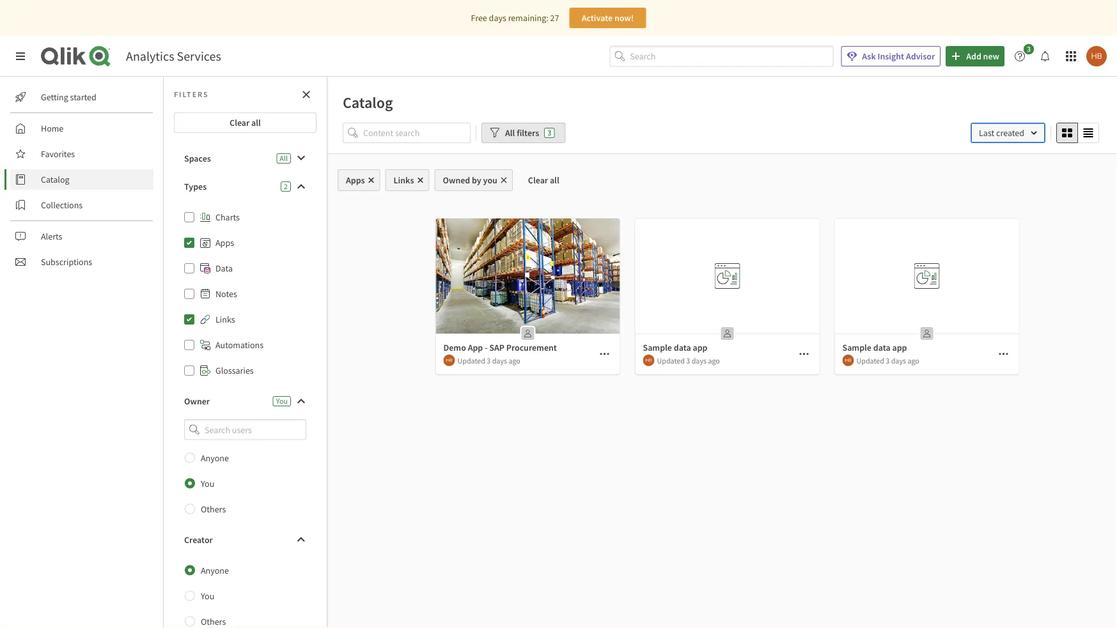 Task type: vqa. For each thing, say whether or not it's contained in the screenshot.
first the Others from the bottom
yes



Task type: describe. For each thing, give the bounding box(es) containing it.
clear for the bottom clear all 'button'
[[528, 175, 548, 186]]

updated 3 days ago for personal element associated with more actions image
[[458, 356, 520, 366]]

alerts link
[[10, 226, 153, 247]]

add
[[966, 51, 982, 62]]

add new
[[966, 51, 1000, 62]]

automations
[[216, 340, 263, 351]]

owned by you
[[443, 175, 497, 186]]

clear for the topmost clear all 'button'
[[230, 117, 250, 129]]

charts
[[216, 212, 240, 223]]

updated for third howard brown image from the left
[[857, 356, 884, 366]]

getting
[[41, 91, 68, 103]]

ask insight advisor
[[862, 51, 935, 62]]

by
[[472, 175, 481, 186]]

navigation pane element
[[0, 82, 163, 278]]

data
[[216, 263, 233, 274]]

1 vertical spatial clear all button
[[518, 169, 570, 191]]

free
[[471, 12, 487, 24]]

advisor
[[906, 51, 935, 62]]

all filters
[[505, 127, 539, 139]]

sap
[[489, 342, 505, 354]]

remaining:
[[508, 12, 549, 24]]

you for owner option group
[[201, 478, 214, 490]]

catalog inside navigation pane element
[[41, 174, 69, 185]]

0 vertical spatial you
[[276, 396, 288, 406]]

sample for third howard brown image from the left
[[843, 342, 872, 354]]

27
[[550, 12, 559, 24]]

last created
[[979, 127, 1024, 139]]

filters
[[174, 90, 209, 99]]

services
[[177, 48, 221, 64]]

more actions image
[[600, 349, 610, 359]]

ago for third howard brown image from the left
[[908, 356, 920, 366]]

subscriptions link
[[10, 252, 153, 272]]

owned
[[443, 175, 470, 186]]

1 howard brown image from the left
[[443, 355, 455, 366]]

anyone for creator option group
[[201, 565, 229, 577]]

sample data app for third howard brown image from the left
[[843, 342, 907, 354]]

analytics services element
[[126, 48, 221, 64]]

sample for 2nd howard brown image from the left
[[643, 342, 672, 354]]

days for third howard brown image from the left
[[891, 356, 906, 366]]

3 for more actions icon for third howard brown image from the left personal element
[[886, 356, 890, 366]]

activate
[[582, 12, 613, 24]]

close sidebar menu image
[[15, 51, 26, 61]]

all for the bottom clear all 'button'
[[550, 175, 559, 186]]

3 inside the filters region
[[548, 128, 551, 138]]

glossaries
[[216, 365, 254, 377]]

app for more actions icon for third howard brown image from the left personal element
[[892, 342, 907, 354]]

3 for personal element associated with 2nd howard brown image from the left more actions icon
[[686, 356, 690, 366]]

all for all
[[280, 153, 288, 163]]

3 inside dropdown button
[[1027, 44, 1031, 54]]

add new button
[[946, 46, 1005, 67]]

home
[[41, 123, 63, 134]]

collections
[[41, 200, 83, 211]]

app for personal element associated with 2nd howard brown image from the left more actions icon
[[693, 342, 708, 354]]

clear all for the bottom clear all 'button'
[[528, 175, 559, 186]]

-
[[485, 342, 488, 354]]

links inside button
[[394, 175, 414, 186]]

started
[[70, 91, 96, 103]]

apps inside apps button
[[346, 175, 365, 186]]

alerts
[[41, 231, 62, 242]]

0 vertical spatial catalog
[[343, 93, 393, 112]]

0 horizontal spatial links
[[216, 314, 235, 326]]

analytics
[[126, 48, 174, 64]]

new
[[983, 51, 1000, 62]]

data for 1st howard brown element from the right
[[873, 342, 891, 354]]

updated for 1st howard brown image from left
[[458, 356, 485, 366]]

2 howard brown element from the left
[[643, 355, 655, 366]]

app
[[468, 342, 483, 354]]

others for creator option group
[[201, 616, 226, 628]]

demo app - sap procurement
[[443, 342, 557, 354]]

Search users text field
[[202, 420, 291, 440]]

you for creator option group
[[201, 591, 214, 602]]

catalog link
[[10, 169, 153, 190]]



Task type: locate. For each thing, give the bounding box(es) containing it.
catalog
[[343, 93, 393, 112], [41, 174, 69, 185]]

more actions image for 2nd howard brown image from the left
[[799, 349, 809, 359]]

owner option group
[[174, 445, 317, 522]]

2 ago from the left
[[708, 356, 720, 366]]

1 horizontal spatial apps
[[346, 175, 365, 186]]

0 vertical spatial all
[[505, 127, 515, 139]]

searchbar element
[[610, 46, 833, 67]]

1 horizontal spatial all
[[505, 127, 515, 139]]

clear all button down filters
[[518, 169, 570, 191]]

2 personal element from the left
[[717, 324, 738, 344]]

2 data from the left
[[873, 342, 891, 354]]

you up search users text field
[[276, 396, 288, 406]]

types
[[184, 181, 207, 192]]

procurement
[[506, 342, 557, 354]]

2 horizontal spatial updated 3 days ago
[[857, 356, 920, 366]]

0 horizontal spatial sample data app
[[643, 342, 708, 354]]

0 horizontal spatial catalog
[[41, 174, 69, 185]]

1 sample from the left
[[643, 342, 672, 354]]

clear all
[[230, 117, 261, 129], [528, 175, 559, 186]]

0 horizontal spatial clear all
[[230, 117, 261, 129]]

creator button
[[174, 530, 317, 550]]

links
[[394, 175, 414, 186], [216, 314, 235, 326]]

filters region
[[327, 120, 1117, 153]]

apps
[[346, 175, 365, 186], [216, 237, 234, 249]]

howard brown image
[[1087, 46, 1107, 67]]

1 vertical spatial others
[[201, 616, 226, 628]]

app
[[693, 342, 708, 354], [892, 342, 907, 354]]

last
[[979, 127, 995, 139]]

3 for personal element associated with more actions image
[[487, 356, 491, 366]]

0 horizontal spatial updated
[[458, 356, 485, 366]]

1 horizontal spatial catalog
[[343, 93, 393, 112]]

2 updated 3 days ago from the left
[[657, 356, 720, 366]]

3 personal element from the left
[[917, 324, 937, 344]]

free days remaining: 27
[[471, 12, 559, 24]]

you
[[483, 175, 497, 186]]

1 vertical spatial catalog
[[41, 174, 69, 185]]

1 ago from the left
[[509, 356, 520, 366]]

1 updated from the left
[[458, 356, 485, 366]]

links right apps button
[[394, 175, 414, 186]]

2 horizontal spatial howard brown image
[[843, 355, 854, 366]]

0 horizontal spatial personal element
[[518, 324, 538, 344]]

updated 3 days ago for personal element associated with 2nd howard brown image from the left more actions icon
[[657, 356, 720, 366]]

2 sample data app from the left
[[843, 342, 907, 354]]

3 ago from the left
[[908, 356, 920, 366]]

1 horizontal spatial howard brown element
[[643, 355, 655, 366]]

2 app from the left
[[892, 342, 907, 354]]

you inside creator option group
[[201, 591, 214, 602]]

1 vertical spatial all
[[550, 175, 559, 186]]

personal element for more actions image
[[518, 324, 538, 344]]

clear all button up spaces
[[174, 113, 317, 133]]

1 vertical spatial all
[[280, 153, 288, 163]]

1 data from the left
[[674, 342, 691, 354]]

3 button
[[1010, 44, 1038, 67]]

howard brown element
[[443, 355, 455, 366], [643, 355, 655, 366], [843, 355, 854, 366]]

0 horizontal spatial ago
[[509, 356, 520, 366]]

0 horizontal spatial all
[[280, 153, 288, 163]]

all
[[251, 117, 261, 129], [550, 175, 559, 186]]

personal element for 2nd howard brown image from the left more actions icon
[[717, 324, 738, 344]]

2 anyone from the top
[[201, 565, 229, 577]]

anyone for owner option group
[[201, 453, 229, 464]]

clear
[[230, 117, 250, 129], [528, 175, 548, 186]]

activate now! link
[[569, 8, 646, 28]]

others inside creator option group
[[201, 616, 226, 628]]

0 vertical spatial clear all
[[230, 117, 261, 129]]

1 horizontal spatial sample data app
[[843, 342, 907, 354]]

anyone down search users text field
[[201, 453, 229, 464]]

1 horizontal spatial clear all button
[[518, 169, 570, 191]]

favorites
[[41, 148, 75, 160]]

more actions image
[[799, 349, 809, 359], [999, 349, 1009, 359]]

switch view group
[[1056, 123, 1099, 143]]

2
[[284, 182, 288, 192]]

ago for 1st howard brown image from left
[[509, 356, 520, 366]]

more actions image for third howard brown image from the left
[[999, 349, 1009, 359]]

catalog down favorites
[[41, 174, 69, 185]]

owner
[[184, 396, 210, 407]]

you
[[276, 396, 288, 406], [201, 478, 214, 490], [201, 591, 214, 602]]

1 horizontal spatial links
[[394, 175, 414, 186]]

1 vertical spatial you
[[201, 478, 214, 490]]

ago
[[509, 356, 520, 366], [708, 356, 720, 366], [908, 356, 920, 366]]

0 horizontal spatial clear
[[230, 117, 250, 129]]

1 vertical spatial apps
[[216, 237, 234, 249]]

notes
[[216, 288, 237, 300]]

anyone
[[201, 453, 229, 464], [201, 565, 229, 577]]

analytics services
[[126, 48, 221, 64]]

1 horizontal spatial howard brown image
[[643, 355, 655, 366]]

all
[[505, 127, 515, 139], [280, 153, 288, 163]]

you up creator
[[201, 478, 214, 490]]

3 howard brown image from the left
[[843, 355, 854, 366]]

0 horizontal spatial all
[[251, 117, 261, 129]]

ask
[[862, 51, 876, 62]]

1 horizontal spatial clear
[[528, 175, 548, 186]]

creator option group
[[174, 558, 317, 629]]

1 vertical spatial links
[[216, 314, 235, 326]]

sample
[[643, 342, 672, 354], [843, 342, 872, 354]]

clear all button
[[174, 113, 317, 133], [518, 169, 570, 191]]

anyone down creator
[[201, 565, 229, 577]]

0 horizontal spatial updated 3 days ago
[[458, 356, 520, 366]]

personal element for more actions icon for third howard brown image from the left
[[917, 324, 937, 344]]

activate now!
[[582, 12, 634, 24]]

1 horizontal spatial sample
[[843, 342, 872, 354]]

anyone inside owner option group
[[201, 453, 229, 464]]

subscriptions
[[41, 256, 92, 268]]

you down creator
[[201, 591, 214, 602]]

links button
[[385, 169, 429, 191]]

others for owner option group
[[201, 504, 226, 515]]

2 howard brown image from the left
[[643, 355, 655, 366]]

2 horizontal spatial personal element
[[917, 324, 937, 344]]

3
[[1027, 44, 1031, 54], [548, 128, 551, 138], [487, 356, 491, 366], [686, 356, 690, 366], [886, 356, 890, 366]]

2 horizontal spatial howard brown element
[[843, 355, 854, 366]]

0 vertical spatial others
[[201, 504, 226, 515]]

2 more actions image from the left
[[999, 349, 1009, 359]]

others inside owner option group
[[201, 504, 226, 515]]

0 vertical spatial clear
[[230, 117, 250, 129]]

0 horizontal spatial sample
[[643, 342, 672, 354]]

others
[[201, 504, 226, 515], [201, 616, 226, 628]]

Last created field
[[971, 123, 1046, 143]]

0 vertical spatial clear all button
[[174, 113, 317, 133]]

updated 3 days ago for more actions icon for third howard brown image from the left personal element
[[857, 356, 920, 366]]

you inside owner option group
[[201, 478, 214, 490]]

filters
[[517, 127, 539, 139]]

getting started link
[[10, 87, 153, 107]]

0 horizontal spatial howard brown element
[[443, 355, 455, 366]]

1 others from the top
[[201, 504, 226, 515]]

2 updated from the left
[[657, 356, 685, 366]]

0 vertical spatial links
[[394, 175, 414, 186]]

days for 1st howard brown image from left
[[492, 356, 507, 366]]

all inside the filters region
[[505, 127, 515, 139]]

3 updated from the left
[[857, 356, 884, 366]]

apps up data
[[216, 237, 234, 249]]

updated
[[458, 356, 485, 366], [657, 356, 685, 366], [857, 356, 884, 366]]

Search text field
[[630, 46, 833, 67]]

updated 3 days ago
[[458, 356, 520, 366], [657, 356, 720, 366], [857, 356, 920, 366]]

howard brown image
[[443, 355, 455, 366], [643, 355, 655, 366], [843, 355, 854, 366]]

sample data app
[[643, 342, 708, 354], [843, 342, 907, 354]]

3 updated 3 days ago from the left
[[857, 356, 920, 366]]

sample data app for 2nd howard brown image from the left
[[643, 342, 708, 354]]

2 sample from the left
[[843, 342, 872, 354]]

days for 2nd howard brown image from the left
[[692, 356, 707, 366]]

1 horizontal spatial updated 3 days ago
[[657, 356, 720, 366]]

0 horizontal spatial clear all button
[[174, 113, 317, 133]]

0 horizontal spatial apps
[[216, 237, 234, 249]]

Content search text field
[[363, 123, 471, 143]]

1 horizontal spatial updated
[[657, 356, 685, 366]]

1 horizontal spatial more actions image
[[999, 349, 1009, 359]]

days
[[489, 12, 506, 24], [492, 356, 507, 366], [692, 356, 707, 366], [891, 356, 906, 366]]

2 horizontal spatial ago
[[908, 356, 920, 366]]

created
[[996, 127, 1024, 139]]

now!
[[614, 12, 634, 24]]

insight
[[878, 51, 904, 62]]

1 horizontal spatial clear all
[[528, 175, 559, 186]]

ago for 2nd howard brown image from the left
[[708, 356, 720, 366]]

apps button
[[338, 169, 380, 191]]

demo
[[443, 342, 466, 354]]

all left filters
[[505, 127, 515, 139]]

0 horizontal spatial more actions image
[[799, 349, 809, 359]]

0 horizontal spatial data
[[674, 342, 691, 354]]

ask insight advisor button
[[841, 46, 941, 67]]

1 horizontal spatial data
[[873, 342, 891, 354]]

0 horizontal spatial app
[[693, 342, 708, 354]]

spaces
[[184, 153, 211, 164]]

all for all filters
[[505, 127, 515, 139]]

1 horizontal spatial ago
[[708, 356, 720, 366]]

0 vertical spatial all
[[251, 117, 261, 129]]

1 vertical spatial clear
[[528, 175, 548, 186]]

1 horizontal spatial personal element
[[717, 324, 738, 344]]

1 personal element from the left
[[518, 324, 538, 344]]

creator
[[184, 534, 213, 546]]

1 vertical spatial anyone
[[201, 565, 229, 577]]

home link
[[10, 118, 153, 139]]

0 vertical spatial apps
[[346, 175, 365, 186]]

2 others from the top
[[201, 616, 226, 628]]

collections link
[[10, 195, 153, 216]]

apps left links button
[[346, 175, 365, 186]]

data for second howard brown element from the right
[[674, 342, 691, 354]]

qlik sense app image
[[436, 219, 620, 334]]

all for the topmost clear all 'button'
[[251, 117, 261, 129]]

2 horizontal spatial updated
[[857, 356, 884, 366]]

personal element
[[518, 324, 538, 344], [717, 324, 738, 344], [917, 324, 937, 344]]

catalog up the content search text box
[[343, 93, 393, 112]]

updated for 2nd howard brown image from the left
[[657, 356, 685, 366]]

1 horizontal spatial all
[[550, 175, 559, 186]]

clear all for the topmost clear all 'button'
[[230, 117, 261, 129]]

2 vertical spatial you
[[201, 591, 214, 602]]

links down notes
[[216, 314, 235, 326]]

1 app from the left
[[693, 342, 708, 354]]

1 howard brown element from the left
[[443, 355, 455, 366]]

1 vertical spatial clear all
[[528, 175, 559, 186]]

1 sample data app from the left
[[643, 342, 708, 354]]

anyone inside creator option group
[[201, 565, 229, 577]]

owned by you button
[[435, 169, 513, 191]]

getting started
[[41, 91, 96, 103]]

1 anyone from the top
[[201, 453, 229, 464]]

0 horizontal spatial howard brown image
[[443, 355, 455, 366]]

data
[[674, 342, 691, 354], [873, 342, 891, 354]]

1 more actions image from the left
[[799, 349, 809, 359]]

1 horizontal spatial app
[[892, 342, 907, 354]]

0 vertical spatial anyone
[[201, 453, 229, 464]]

favorites link
[[10, 144, 153, 164]]

3 howard brown element from the left
[[843, 355, 854, 366]]

all up 2
[[280, 153, 288, 163]]

1 updated 3 days ago from the left
[[458, 356, 520, 366]]

None field
[[174, 420, 317, 440]]



